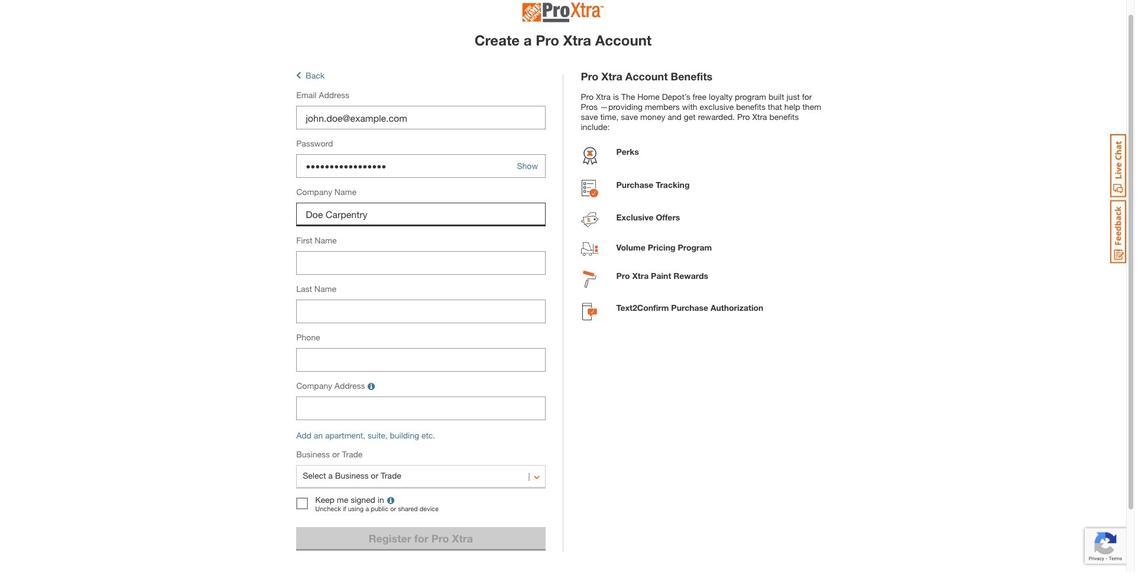 Task type: describe. For each thing, give the bounding box(es) containing it.
live chat image
[[1111, 134, 1127, 198]]

volume image
[[581, 243, 599, 259]]

tracking image
[[582, 180, 598, 200]]

feedback link image
[[1111, 200, 1127, 264]]



Task type: locate. For each thing, give the bounding box(es) containing it.
None password field
[[296, 155, 546, 178]]

thd logo image
[[523, 2, 604, 26]]

back arrow image
[[296, 71, 301, 81]]

None text field
[[296, 203, 546, 227], [296, 252, 546, 275], [296, 300, 546, 324], [296, 397, 546, 421], [296, 203, 546, 227], [296, 252, 546, 275], [296, 300, 546, 324], [296, 397, 546, 421]]

exclusive offers image
[[581, 212, 599, 231]]

None email field
[[296, 106, 546, 130]]

perks image
[[581, 147, 599, 168]]

text2confirm image
[[583, 303, 597, 324]]

paint rewards image
[[583, 271, 597, 291]]

None text field
[[296, 349, 546, 372]]



Task type: vqa. For each thing, say whether or not it's contained in the screenshot.
text box
yes



